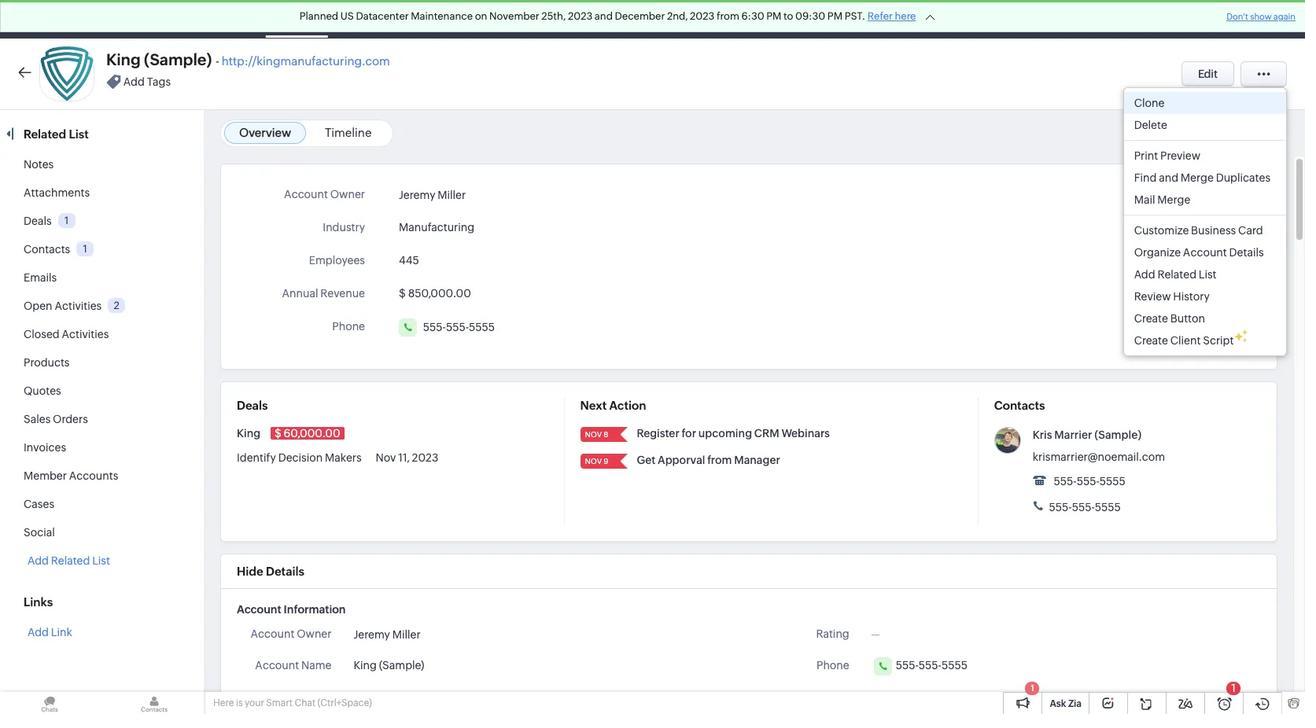 Task type: locate. For each thing, give the bounding box(es) containing it.
2 pm from the left
[[828, 10, 843, 22]]

nov left '9'
[[585, 457, 602, 466]]

1 vertical spatial jeremy miller
[[354, 629, 421, 641]]

deals link up contacts link
[[24, 215, 52, 227]]

0 vertical spatial crm
[[38, 11, 70, 28]]

nov left 11,
[[376, 452, 396, 464]]

review
[[1135, 290, 1172, 303]]

0 vertical spatial jeremy
[[399, 189, 436, 202]]

11,
[[398, 452, 410, 464]]

$ down 445 on the top
[[399, 287, 406, 300]]

details right hide
[[266, 565, 305, 579]]

accounts up http://kingmanufacturing.com
[[272, 13, 321, 26]]

0 vertical spatial add related list
[[1135, 268, 1217, 281]]

1 horizontal spatial $
[[399, 287, 406, 300]]

1 vertical spatial phone
[[817, 660, 850, 672]]

related down the social link
[[51, 555, 90, 568]]

king for king (sample)
[[354, 660, 377, 672]]

create menu element
[[1029, 0, 1067, 38]]

manager
[[735, 454, 781, 467]]

employees
[[309, 254, 365, 267]]

last
[[1154, 131, 1174, 143]]

related up review history
[[1158, 268, 1197, 281]]

link
[[51, 627, 72, 639]]

activities down open activities
[[62, 328, 109, 341]]

king up the add tags
[[106, 50, 141, 68]]

kris
[[1033, 429, 1053, 442]]

jeremy for manufacturing
[[399, 189, 436, 202]]

planned
[[300, 10, 339, 22]]

0 vertical spatial owner
[[330, 188, 365, 201]]

2 vertical spatial related
[[51, 555, 90, 568]]

chats image
[[0, 693, 99, 715]]

1 horizontal spatial king
[[237, 427, 263, 440]]

0 horizontal spatial (sample)
[[144, 50, 212, 68]]

2 vertical spatial king
[[354, 660, 377, 672]]

hide details
[[237, 565, 305, 579]]

signals element
[[1100, 0, 1130, 39]]

owner down information
[[297, 628, 332, 641]]

1 horizontal spatial deals
[[237, 399, 268, 412]]

orders
[[53, 413, 88, 426]]

crm link
[[13, 11, 70, 28]]

0 horizontal spatial $
[[275, 427, 282, 440]]

1 vertical spatial contacts
[[995, 399, 1046, 412]]

1 vertical spatial related
[[1158, 268, 1197, 281]]

2 horizontal spatial 2023
[[690, 10, 715, 22]]

1 vertical spatial from
[[708, 454, 732, 467]]

0 vertical spatial merge
[[1181, 171, 1214, 184]]

1 vertical spatial merge
[[1158, 193, 1191, 206]]

maintenance
[[411, 10, 473, 22]]

0 horizontal spatial deals link
[[24, 215, 52, 227]]

merge
[[1181, 171, 1214, 184], [1158, 193, 1191, 206]]

account owner down account information
[[251, 628, 332, 641]]

account name
[[255, 660, 332, 672]]

1 vertical spatial miller
[[393, 629, 421, 641]]

add left tags
[[123, 76, 145, 88]]

upgrade
[[948, 20, 993, 31]]

account owner for industry
[[284, 188, 365, 201]]

deals link
[[334, 0, 387, 38], [24, 215, 52, 227]]

from left 6:30
[[717, 10, 740, 22]]

2 vertical spatial list
[[92, 555, 110, 568]]

miller for manufacturing
[[438, 189, 466, 202]]

1 horizontal spatial jeremy
[[399, 189, 436, 202]]

king up the (ctrl+space)
[[354, 660, 377, 672]]

0 vertical spatial create
[[1135, 312, 1169, 325]]

activities for closed activities
[[62, 328, 109, 341]]

related
[[24, 128, 66, 141], [1158, 268, 1197, 281], [51, 555, 90, 568]]

open activities
[[24, 300, 102, 312]]

0 vertical spatial $
[[399, 287, 406, 300]]

customize
[[1135, 224, 1190, 237]]

2 horizontal spatial list
[[1199, 268, 1217, 281]]

1 horizontal spatial crm
[[755, 427, 780, 440]]

miller up 'king (sample)'
[[393, 629, 421, 641]]

webinars
[[782, 427, 830, 440]]

(sample) for king (sample) - http://kingmanufacturing.com
[[144, 50, 212, 68]]

related up notes link
[[24, 128, 66, 141]]

refer
[[868, 10, 893, 22]]

account information
[[237, 604, 346, 616]]

sales orders
[[24, 413, 88, 426]]

nov 8
[[585, 431, 609, 439]]

nov left '8'
[[585, 431, 602, 439]]

0 vertical spatial (sample)
[[144, 50, 212, 68]]

don't show again link
[[1227, 12, 1296, 21]]

1 horizontal spatial 2023
[[568, 10, 593, 22]]

print preview
[[1135, 149, 1201, 162]]

1 vertical spatial king
[[237, 427, 263, 440]]

owner for industry
[[330, 188, 365, 201]]

king for king (sample) - http://kingmanufacturing.com
[[106, 50, 141, 68]]

deals up king link
[[237, 399, 268, 412]]

1 horizontal spatial list
[[92, 555, 110, 568]]

phone down the "revenue"
[[332, 320, 365, 333]]

add related list for related
[[28, 555, 110, 568]]

details down card
[[1230, 246, 1265, 259]]

tags
[[147, 76, 171, 88]]

0 vertical spatial deals link
[[334, 0, 387, 38]]

deals up contacts link
[[24, 215, 52, 227]]

details
[[1230, 246, 1265, 259], [266, 565, 305, 579]]

miller up the manufacturing
[[438, 189, 466, 202]]

reports link
[[563, 0, 628, 38]]

1 horizontal spatial (sample)
[[379, 660, 425, 672]]

0 horizontal spatial king
[[106, 50, 141, 68]]

deals link left tasks
[[334, 0, 387, 38]]

0 vertical spatial deals
[[347, 13, 375, 26]]

contacts up emails
[[24, 243, 70, 256]]

phone down rating on the right bottom
[[817, 660, 850, 672]]

0 vertical spatial activities
[[55, 300, 102, 312]]

krismarrier@noemail.com
[[1033, 451, 1166, 464]]

$ right king link
[[275, 427, 282, 440]]

1 vertical spatial owner
[[297, 628, 332, 641]]

1 right contacts link
[[83, 243, 87, 255]]

0 horizontal spatial crm
[[38, 11, 70, 28]]

(sample)
[[144, 50, 212, 68], [1095, 429, 1142, 442], [379, 660, 425, 672]]

1 horizontal spatial details
[[1230, 246, 1265, 259]]

timeline
[[325, 126, 372, 139]]

2nd,
[[667, 10, 688, 22]]

1 vertical spatial jeremy
[[354, 629, 390, 641]]

$ for $  850,000.00
[[399, 287, 406, 300]]

account site
[[266, 691, 332, 704]]

0 vertical spatial account owner
[[284, 188, 365, 201]]

chat
[[295, 698, 316, 709]]

1 vertical spatial and
[[1160, 171, 1179, 184]]

2 vertical spatial (sample)
[[379, 660, 425, 672]]

merge down preview
[[1181, 171, 1214, 184]]

5555
[[469, 321, 495, 334], [1100, 475, 1126, 488], [1096, 501, 1122, 514], [942, 660, 968, 672]]

-
[[216, 54, 219, 68]]

1 horizontal spatial deals link
[[334, 0, 387, 38]]

1 vertical spatial (sample)
[[1095, 429, 1142, 442]]

add
[[123, 76, 145, 88], [1135, 268, 1156, 281], [28, 555, 49, 568], [28, 627, 49, 639]]

services link
[[700, 0, 769, 38]]

account
[[284, 188, 328, 201], [1184, 246, 1228, 259], [237, 604, 281, 616], [251, 628, 295, 641], [255, 660, 299, 672], [266, 691, 310, 704]]

1 down attachments link
[[65, 215, 69, 227]]

1 horizontal spatial pm
[[828, 10, 843, 22]]

review history
[[1135, 290, 1210, 303]]

0 horizontal spatial accounts
[[69, 470, 118, 483]]

9
[[604, 457, 609, 466]]

1 for contacts
[[83, 243, 87, 255]]

for
[[682, 427, 697, 440]]

add tags
[[123, 76, 171, 88]]

0 horizontal spatial miller
[[393, 629, 421, 641]]

0 vertical spatial phone
[[332, 320, 365, 333]]

0 vertical spatial details
[[1230, 246, 1265, 259]]

find and merge duplicates
[[1135, 171, 1271, 184]]

1 vertical spatial create
[[1135, 334, 1169, 347]]

products
[[24, 357, 70, 369]]

2 create from the top
[[1135, 334, 1169, 347]]

timeline link
[[325, 126, 372, 139]]

jeremy miller for king (sample)
[[354, 629, 421, 641]]

jeremy miller up the manufacturing
[[399, 189, 466, 202]]

1 horizontal spatial accounts
[[272, 13, 321, 26]]

contacts up kris
[[995, 399, 1046, 412]]

account up smart
[[255, 660, 299, 672]]

accounts right member
[[69, 470, 118, 483]]

0 horizontal spatial details
[[266, 565, 305, 579]]

0 vertical spatial accounts
[[272, 13, 321, 26]]

0 vertical spatial jeremy miller
[[399, 189, 466, 202]]

nov
[[585, 431, 602, 439], [376, 452, 396, 464], [585, 457, 602, 466]]

1 horizontal spatial add related list
[[1135, 268, 1217, 281]]

king up identify
[[237, 427, 263, 440]]

0 vertical spatial miller
[[438, 189, 466, 202]]

1 vertical spatial deals link
[[24, 215, 52, 227]]

account down account name
[[266, 691, 310, 704]]

1 vertical spatial crm
[[755, 427, 780, 440]]

jeremy up 'king (sample)'
[[354, 629, 390, 641]]

jeremy miller for manufacturing
[[399, 189, 466, 202]]

1 pm from the left
[[767, 10, 782, 22]]

and down the "print preview"
[[1160, 171, 1179, 184]]

1 vertical spatial activities
[[62, 328, 109, 341]]

2023 right 25th,
[[568, 10, 593, 22]]

0 horizontal spatial 1
[[65, 215, 69, 227]]

1 horizontal spatial miller
[[438, 189, 466, 202]]

$  850,000.00
[[399, 287, 471, 300]]

sales
[[24, 413, 51, 426]]

0 horizontal spatial add related list
[[28, 555, 110, 568]]

1 horizontal spatial 1
[[83, 243, 87, 255]]

1 vertical spatial $
[[275, 427, 282, 440]]

2 horizontal spatial king
[[354, 660, 377, 672]]

create down create button at top
[[1135, 334, 1169, 347]]

http://kingmanufacturing.com link
[[222, 54, 390, 68]]

1 vertical spatial 1
[[83, 243, 87, 255]]

1 vertical spatial add related list
[[28, 555, 110, 568]]

1 vertical spatial account owner
[[251, 628, 332, 641]]

closed activities link
[[24, 328, 109, 341]]

deals right planned
[[347, 13, 375, 26]]

pm left pst.
[[828, 10, 843, 22]]

create for create button
[[1135, 312, 1169, 325]]

6:30
[[742, 10, 765, 22]]

add up review
[[1135, 268, 1156, 281]]

accounts
[[272, 13, 321, 26], [69, 470, 118, 483]]

tasks
[[400, 13, 428, 26]]

2023 right 11,
[[412, 452, 439, 464]]

0 vertical spatial from
[[717, 10, 740, 22]]

related for related list
[[51, 555, 90, 568]]

krismarrier@noemail.com link
[[1033, 451, 1166, 464]]

button
[[1171, 312, 1206, 325]]

add related list down the social link
[[28, 555, 110, 568]]

analytics
[[641, 13, 688, 26]]

activities up closed activities
[[55, 300, 102, 312]]

add related list up review history
[[1135, 268, 1217, 281]]

1 horizontal spatial and
[[1160, 171, 1179, 184]]

client
[[1171, 334, 1201, 347]]

accounts link
[[260, 0, 334, 38]]

2
[[114, 300, 120, 312]]

services
[[713, 13, 756, 26]]

create menu image
[[1038, 10, 1058, 29]]

activities
[[55, 300, 102, 312], [62, 328, 109, 341]]

profile element
[[1226, 0, 1270, 38]]

account owner up industry
[[284, 188, 365, 201]]

0 horizontal spatial pm
[[767, 10, 782, 22]]

november
[[490, 10, 540, 22]]

jeremy
[[399, 189, 436, 202], [354, 629, 390, 641]]

create down review
[[1135, 312, 1169, 325]]

0 horizontal spatial and
[[595, 10, 613, 22]]

and
[[595, 10, 613, 22], [1160, 171, 1179, 184]]

0 horizontal spatial deals
[[24, 215, 52, 227]]

links
[[24, 596, 53, 609]]

jeremy for king (sample)
[[354, 629, 390, 641]]

business
[[1192, 224, 1237, 237]]

jeremy miller up 'king (sample)'
[[354, 629, 421, 641]]

planned us datacenter maintenance on november 25th, 2023 and december 2nd, 2023 from 6:30 pm to 09:30 pm pst. refer here
[[300, 10, 917, 22]]

create
[[1135, 312, 1169, 325], [1135, 334, 1169, 347]]

(ctrl+space)
[[318, 698, 372, 709]]

pm left the to
[[767, 10, 782, 22]]

from down upcoming
[[708, 454, 732, 467]]

0 vertical spatial and
[[595, 10, 613, 22]]

and left december
[[595, 10, 613, 22]]

2 horizontal spatial (sample)
[[1095, 429, 1142, 442]]

0 vertical spatial 1
[[65, 215, 69, 227]]

merge right mail
[[1158, 193, 1191, 206]]

0 vertical spatial list
[[69, 128, 89, 141]]

search element
[[1067, 0, 1100, 39]]

2023 right 2nd,
[[690, 10, 715, 22]]

social link
[[24, 527, 55, 539]]

tasks link
[[387, 0, 440, 38]]

0 vertical spatial king
[[106, 50, 141, 68]]

jeremy up the manufacturing
[[399, 189, 436, 202]]

site
[[312, 691, 332, 704]]

1 vertical spatial list
[[1199, 268, 1217, 281]]

miller
[[438, 189, 466, 202], [393, 629, 421, 641]]

555-
[[423, 321, 446, 334], [446, 321, 469, 334], [1054, 475, 1077, 488], [1077, 475, 1100, 488], [1050, 501, 1073, 514], [1073, 501, 1096, 514], [896, 660, 919, 672], [919, 660, 942, 672]]

phone
[[332, 320, 365, 333], [817, 660, 850, 672]]

contacts image
[[105, 693, 204, 715]]

emails
[[24, 272, 57, 284]]

0 horizontal spatial jeremy
[[354, 629, 390, 641]]

marketplace element
[[1162, 0, 1194, 38]]

0 horizontal spatial contacts
[[24, 243, 70, 256]]

0 horizontal spatial phone
[[332, 320, 365, 333]]

1 create from the top
[[1135, 312, 1169, 325]]

owner up industry
[[330, 188, 365, 201]]

1 horizontal spatial phone
[[817, 660, 850, 672]]



Task type: describe. For each thing, give the bounding box(es) containing it.
here
[[895, 10, 917, 22]]

us
[[341, 10, 354, 22]]

profile image
[[1235, 7, 1260, 32]]

open activities link
[[24, 300, 102, 312]]

update
[[1176, 131, 1211, 143]]

customize business card
[[1135, 224, 1264, 237]]

member accounts
[[24, 470, 118, 483]]

nov for nov 8
[[585, 431, 602, 439]]

card
[[1239, 224, 1264, 237]]

2 vertical spatial deals
[[237, 399, 268, 412]]

account up industry
[[284, 188, 328, 201]]

850,000.00
[[408, 287, 471, 300]]

king for king
[[237, 427, 263, 440]]

don't show again
[[1227, 12, 1296, 21]]

related list
[[24, 128, 91, 141]]

rating
[[817, 628, 850, 641]]

ago
[[1256, 131, 1274, 143]]

king link
[[237, 427, 263, 440]]

refer here link
[[868, 10, 917, 22]]

(sample) for king (sample)
[[379, 660, 425, 672]]

again
[[1274, 12, 1296, 21]]

account down customize business card on the top right of page
[[1184, 246, 1228, 259]]

here is your smart chat (ctrl+space)
[[213, 698, 372, 709]]

duplicates
[[1217, 171, 1271, 184]]

1 vertical spatial deals
[[24, 215, 52, 227]]

products link
[[24, 357, 70, 369]]

get apporval from manager
[[637, 454, 781, 467]]

notes
[[24, 158, 54, 171]]

quotes link
[[24, 385, 61, 397]]

$ for $ 60,000.00
[[275, 427, 282, 440]]

annual
[[282, 287, 318, 300]]

organize account details
[[1135, 246, 1265, 259]]

reports
[[576, 13, 616, 26]]

social
[[24, 527, 55, 539]]

projects link
[[769, 0, 836, 38]]

preview
[[1161, 149, 1201, 162]]

open
[[24, 300, 52, 312]]

nov 11, 2023
[[376, 452, 439, 464]]

add left link
[[28, 627, 49, 639]]

on
[[475, 10, 488, 22]]

analytics link
[[628, 0, 700, 38]]

calls link
[[513, 0, 563, 38]]

find
[[1135, 171, 1157, 184]]

sales orders link
[[24, 413, 88, 426]]

quotes
[[24, 385, 61, 397]]

member
[[24, 470, 67, 483]]

action
[[610, 399, 647, 412]]

0 horizontal spatial 2023
[[412, 452, 439, 464]]

:
[[1213, 131, 1216, 143]]

2 horizontal spatial deals
[[347, 13, 375, 26]]

list for customize business card
[[1199, 268, 1217, 281]]

overview
[[239, 126, 291, 139]]

revenue
[[321, 287, 365, 300]]

add related list for customize
[[1135, 268, 1217, 281]]

0 vertical spatial related
[[24, 128, 66, 141]]

0 horizontal spatial list
[[69, 128, 89, 141]]

account down account information
[[251, 628, 295, 641]]

meetings link
[[440, 0, 513, 38]]

next
[[581, 399, 607, 412]]

calls
[[526, 13, 550, 26]]

register
[[637, 427, 680, 440]]

identify
[[237, 452, 276, 464]]

enterprise-trial upgrade
[[934, 7, 1006, 31]]

smart
[[266, 698, 293, 709]]

8
[[604, 431, 609, 439]]

nov for nov 9
[[585, 457, 602, 466]]

attachments
[[24, 187, 90, 199]]

0 vertical spatial contacts
[[24, 243, 70, 256]]

projects
[[782, 13, 823, 26]]

1 horizontal spatial contacts
[[995, 399, 1046, 412]]

upcoming
[[699, 427, 753, 440]]

to
[[784, 10, 794, 22]]

list for related list
[[92, 555, 110, 568]]

1 vertical spatial details
[[266, 565, 305, 579]]

makers
[[325, 452, 362, 464]]

setup element
[[1194, 0, 1226, 39]]

445
[[399, 254, 419, 267]]

activities for open activities
[[55, 300, 102, 312]]

decision
[[278, 452, 323, 464]]

owner for account name
[[297, 628, 332, 641]]

09:30
[[796, 10, 826, 22]]

emails link
[[24, 272, 57, 284]]

fax
[[833, 692, 850, 704]]

add down the social link
[[28, 555, 49, 568]]

december
[[615, 10, 665, 22]]

account owner for account name
[[251, 628, 332, 641]]

create button
[[1135, 312, 1206, 325]]

miller for king (sample)
[[393, 629, 421, 641]]

nov 9
[[585, 457, 609, 466]]

kris marrier (sample) link
[[1033, 429, 1142, 442]]

closed activities
[[24, 328, 109, 341]]

information
[[284, 604, 346, 616]]

25th,
[[542, 10, 566, 22]]

edit button
[[1182, 61, 1235, 87]]

notes link
[[24, 158, 54, 171]]

contacts link
[[24, 243, 70, 256]]

get apporval from manager link
[[637, 454, 781, 467]]

annual revenue
[[282, 287, 365, 300]]

don't
[[1227, 12, 1249, 21]]

related for customize business card
[[1158, 268, 1197, 281]]

1 vertical spatial accounts
[[69, 470, 118, 483]]

nov for nov 11, 2023
[[376, 452, 396, 464]]

7
[[1218, 131, 1224, 143]]

marrier
[[1055, 429, 1093, 442]]

script
[[1204, 334, 1235, 347]]

ask zia
[[1050, 699, 1082, 710]]

next action
[[581, 399, 647, 412]]

invoices
[[24, 442, 66, 454]]

create for create client script
[[1135, 334, 1169, 347]]

account down hide
[[237, 604, 281, 616]]

1 for deals
[[65, 215, 69, 227]]

get
[[637, 454, 656, 467]]



Task type: vqa. For each thing, say whether or not it's contained in the screenshot.
the top 1
yes



